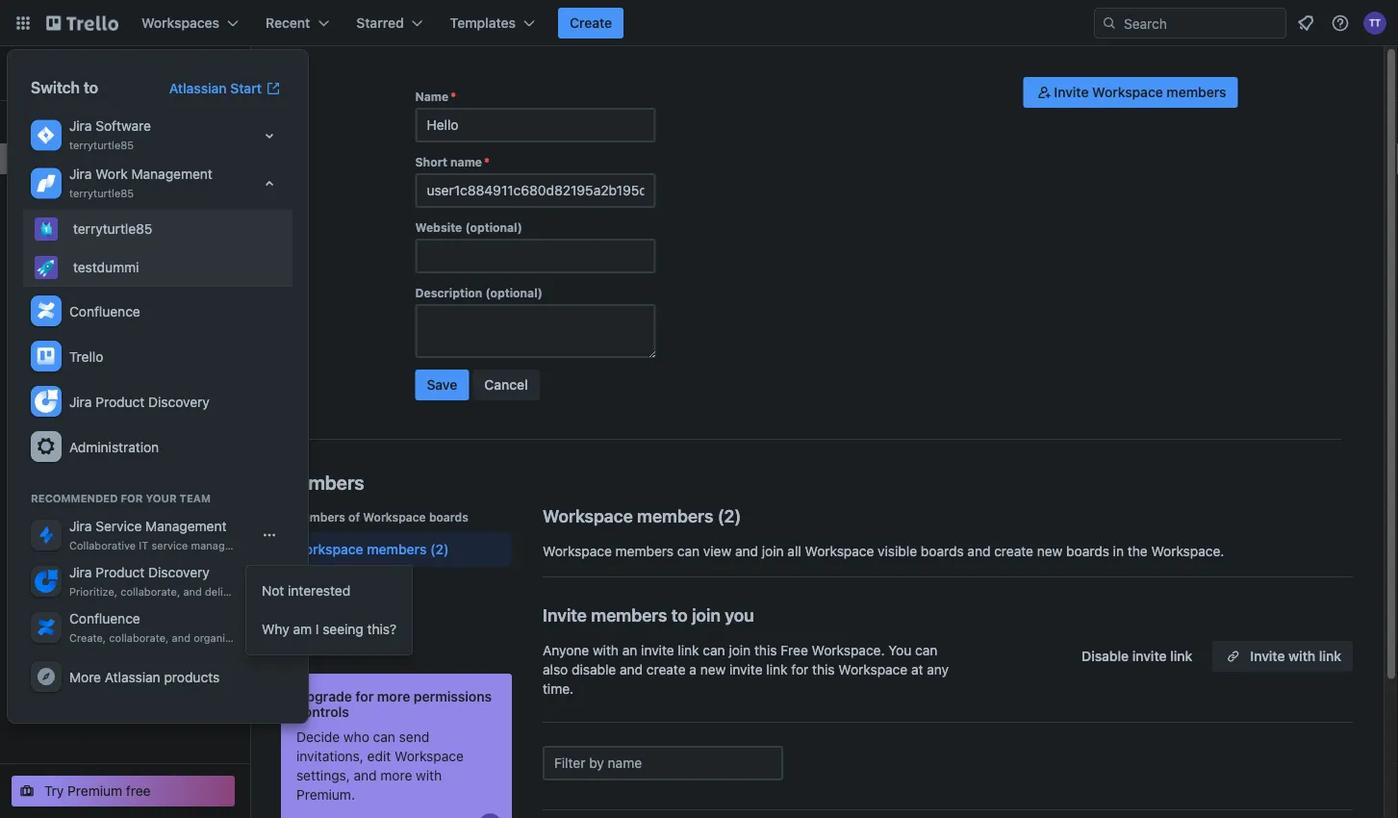 Task type: vqa. For each thing, say whether or not it's contained in the screenshot.
'Add' link for Portant Document Merge
no



Task type: locate. For each thing, give the bounding box(es) containing it.
0 horizontal spatial free
[[50, 76, 74, 90]]

jira
[[69, 118, 92, 134], [69, 166, 92, 182], [69, 394, 92, 410], [69, 518, 92, 534], [69, 565, 92, 581]]

interested
[[288, 583, 351, 599]]

jira down switch to
[[69, 118, 92, 134]]

terryturtle85 up testdummi
[[73, 221, 153, 237]]

link inside disable invite link button
[[1171, 648, 1193, 664]]

new right a
[[701, 662, 726, 678]]

discovery inside jira product discovery prioritize, collaborate, and deliver new ideas
[[148, 565, 210, 581]]

jira down recommended on the bottom left of the page
[[69, 518, 92, 534]]

jira for jira product discovery
[[69, 394, 92, 410]]

calendar
[[42, 284, 98, 299]]

confluence down calendar
[[69, 303, 140, 319]]

members down boards
[[42, 151, 101, 167]]

settings,
[[297, 768, 350, 784]]

discovery for jira product discovery
[[148, 394, 210, 410]]

disable invite link button
[[1071, 641, 1205, 672]]

5 jira from the top
[[69, 565, 92, 581]]

jira work management terryturtle85
[[69, 166, 213, 200]]

and down the an
[[620, 662, 643, 678]]

workspaces button
[[130, 8, 250, 39]]

0 horizontal spatial invite
[[543, 605, 587, 625]]

1 vertical spatial management
[[146, 518, 227, 534]]

invite members to join you
[[543, 605, 755, 625]]

jira inside the jira work management terryturtle85
[[69, 166, 92, 182]]

0 vertical spatial for
[[792, 662, 809, 678]]

invite for invite with link
[[1251, 648, 1286, 664]]

0 vertical spatial atlassian
[[169, 80, 227, 96]]

join left all
[[762, 543, 784, 559]]

1 horizontal spatial free
[[781, 643, 809, 658]]

can up edit
[[373, 729, 396, 745]]

jira down jams and jims
[[69, 394, 92, 410]]

1 product from the top
[[96, 394, 145, 410]]

2 horizontal spatial invite
[[1133, 648, 1167, 664]]

i
[[316, 621, 319, 637]]

open information menu image
[[1331, 13, 1351, 33]]

management up terryturtle85 link
[[131, 166, 213, 182]]

1 horizontal spatial new
[[701, 662, 726, 678]]

workspace. right the
[[1152, 543, 1225, 559]]

with inside button
[[1289, 648, 1316, 664]]

organize
[[194, 632, 237, 645]]

guests
[[293, 580, 337, 596]]

members up "of"
[[281, 471, 364, 493]]

workspace. left you on the bottom of page
[[812, 643, 885, 658]]

jira service management options menu image
[[262, 528, 277, 543]]

members left (
[[637, 505, 714, 526]]

terryturtle85 down work
[[69, 187, 134, 200]]

trello link
[[23, 334, 293, 379]]

why am i seeing this?
[[262, 621, 397, 637]]

collaborate, inside jira product discovery prioritize, collaborate, and deliver new ideas
[[121, 586, 180, 598]]

0 horizontal spatial your
[[12, 322, 41, 338]]

2 jira from the top
[[69, 166, 92, 182]]

invite for invite members to join you
[[543, 605, 587, 625]]

workspace. inside anyone with an invite link can join this free workspace. you can also disable and create a new invite link for this workspace at any time.
[[812, 643, 885, 658]]

jira up prioritize,
[[69, 565, 92, 581]]

more up send
[[377, 689, 410, 705]]

(
[[718, 505, 724, 526]]

(optional)
[[465, 220, 523, 234], [486, 286, 543, 299]]

jira software terryturtle85
[[69, 118, 151, 152]]

cancel
[[485, 377, 528, 393]]

deliver
[[205, 586, 239, 598]]

management up service
[[146, 518, 227, 534]]

jira left work
[[69, 166, 92, 182]]

1 vertical spatial members
[[281, 471, 364, 493]]

1 confluence from the top
[[69, 303, 140, 319]]

3 jira from the top
[[69, 394, 92, 410]]

your
[[12, 322, 41, 338], [146, 492, 177, 505]]

2 horizontal spatial join
[[762, 543, 784, 559]]

1 horizontal spatial with
[[593, 643, 619, 658]]

1 discovery from the top
[[148, 394, 210, 410]]

confluence inside the confluence create, collaborate, and organize your work
[[69, 611, 140, 627]]

4 jira from the top
[[69, 518, 92, 534]]

0 horizontal spatial new
[[242, 586, 263, 598]]

(optional) right description
[[486, 286, 543, 299]]

invite
[[641, 643, 675, 658], [1133, 648, 1167, 664], [730, 662, 763, 678]]

collaborate, up more atlassian products
[[109, 632, 169, 645]]

confluence for confluence
[[69, 303, 140, 319]]

product for jira product discovery prioritize, collaborate, and deliver new ideas
[[96, 565, 145, 581]]

and
[[79, 355, 102, 371], [736, 543, 759, 559], [968, 543, 991, 559], [183, 586, 202, 598], [172, 632, 191, 645], [620, 662, 643, 678], [354, 768, 377, 784]]

workspace members down "of"
[[293, 542, 427, 557]]

try premium free
[[44, 783, 151, 799]]

atlassian right more
[[105, 669, 161, 685]]

discovery down service
[[148, 565, 210, 581]]

group
[[246, 566, 412, 655]]

h link
[[12, 58, 42, 89]]

boards
[[42, 120, 86, 136]]

0 horizontal spatial create
[[647, 662, 686, 678]]

to right hello free
[[84, 78, 98, 97]]

1 horizontal spatial to
[[672, 605, 688, 625]]

0 horizontal spatial with
[[416, 768, 442, 784]]

1 horizontal spatial workspace.
[[1152, 543, 1225, 559]]

view
[[704, 543, 732, 559]]

join down you at the bottom of page
[[729, 643, 751, 658]]

jira inside jira product discovery prioritize, collaborate, and deliver new ideas
[[69, 565, 92, 581]]

cancel button
[[473, 370, 540, 400]]

workspace members left (
[[543, 505, 714, 526]]

terryturtle85 inside jira software terryturtle85
[[69, 139, 134, 152]]

collaborate, up the confluence create, collaborate, and organize your work
[[121, 586, 180, 598]]

join inside anyone with an invite link can join this free workspace. you can also disable and create a new invite link for this workspace at any time.
[[729, 643, 751, 658]]

1 vertical spatial your
[[146, 492, 177, 505]]

team
[[180, 492, 211, 505]]

jams
[[42, 355, 75, 371]]

try premium free button
[[12, 776, 235, 807]]

1 vertical spatial invite
[[543, 605, 587, 625]]

disable invite link
[[1082, 648, 1193, 664]]

hello
[[50, 55, 83, 71]]

can down you at the bottom of page
[[703, 643, 726, 658]]

1 vertical spatial (optional)
[[486, 286, 543, 299]]

products
[[164, 669, 220, 685]]

recent button
[[254, 8, 341, 39]]

1 vertical spatial product
[[96, 565, 145, 581]]

a
[[690, 662, 697, 678]]

1 vertical spatial workspace.
[[812, 643, 885, 658]]

to left you at the bottom of page
[[672, 605, 688, 625]]

members of workspace boards
[[293, 510, 469, 524]]

invite inside button
[[1133, 648, 1167, 664]]

boards
[[44, 322, 89, 338], [429, 510, 469, 524], [921, 543, 964, 559], [1067, 543, 1110, 559]]

workspace inside anyone with an invite link can join this free workspace. you can also disable and create a new invite link for this workspace at any time.
[[839, 662, 908, 678]]

1 horizontal spatial join
[[729, 643, 751, 658]]

pending link
[[281, 609, 512, 644]]

1 horizontal spatial workspace members
[[543, 505, 714, 526]]

join left you at the bottom of page
[[692, 605, 721, 625]]

atlassian left start
[[169, 80, 227, 96]]

collaborate,
[[121, 586, 180, 598], [109, 632, 169, 645]]

send
[[399, 729, 430, 745]]

switch to… image
[[13, 13, 33, 33]]

jira inside jira service management collaborative it service management
[[69, 518, 92, 534]]

product inside jira product discovery prioritize, collaborate, and deliver new ideas
[[96, 565, 145, 581]]

service
[[152, 540, 188, 552]]

templates
[[450, 15, 516, 31]]

management
[[191, 540, 257, 552]]

more down edit
[[381, 768, 412, 784]]

invite with link button
[[1212, 641, 1354, 672]]

0 vertical spatial (optional)
[[465, 220, 523, 234]]

0 vertical spatial your
[[12, 322, 41, 338]]

2 horizontal spatial invite
[[1251, 648, 1286, 664]]

discovery down the trello link
[[148, 394, 210, 410]]

table
[[42, 253, 76, 269]]

1 vertical spatial free
[[781, 643, 809, 658]]

0 horizontal spatial to
[[84, 78, 98, 97]]

new
[[1038, 543, 1063, 559], [242, 586, 263, 598], [701, 662, 726, 678]]

collapse image
[[258, 172, 281, 195]]

boards left in
[[1067, 543, 1110, 559]]

workspace
[[1093, 84, 1164, 100], [12, 220, 83, 236], [543, 505, 633, 526], [363, 510, 426, 524], [293, 542, 364, 557], [543, 543, 612, 559], [805, 543, 875, 559], [839, 662, 908, 678], [395, 749, 464, 764]]

1 jira from the top
[[69, 118, 92, 134]]

0 vertical spatial workspace.
[[1152, 543, 1225, 559]]

link inside the invite with link button
[[1320, 648, 1342, 664]]

0 vertical spatial this
[[755, 643, 777, 658]]

0 vertical spatial collaborate,
[[121, 586, 180, 598]]

management inside the jira work management terryturtle85
[[131, 166, 213, 182]]

0 vertical spatial free
[[50, 76, 74, 90]]

website (optional)
[[415, 220, 523, 234]]

discovery
[[148, 394, 210, 410], [148, 565, 210, 581]]

workspaces
[[142, 15, 220, 31]]

0 horizontal spatial join
[[692, 605, 721, 625]]

0 vertical spatial workspace members
[[543, 505, 714, 526]]

create
[[995, 543, 1034, 559], [647, 662, 686, 678]]

0 horizontal spatial workspace members
[[293, 542, 427, 557]]

0 vertical spatial confluence
[[69, 303, 140, 319]]

confluence up create,
[[69, 611, 140, 627]]

0 vertical spatial management
[[131, 166, 213, 182]]

and inside upgrade for more permissions controls decide who can send invitations, edit workspace settings, and more with premium.
[[354, 768, 377, 784]]

1 vertical spatial this
[[813, 662, 835, 678]]

terryturtle85 down software
[[69, 139, 134, 152]]

0 horizontal spatial this
[[755, 643, 777, 658]]

1 horizontal spatial invite
[[1055, 84, 1089, 100]]

with inside upgrade for more permissions controls decide who can send invitations, edit workspace settings, and more with premium.
[[416, 768, 442, 784]]

1 horizontal spatial create
[[995, 543, 1034, 559]]

1 vertical spatial workspace members
[[293, 542, 427, 557]]

1 vertical spatial new
[[242, 586, 263, 598]]

(optional) right website
[[465, 220, 523, 234]]

link
[[678, 643, 700, 658], [1171, 648, 1193, 664], [1320, 648, 1342, 664], [767, 662, 788, 678]]

this?
[[367, 621, 397, 637]]

members down members of workspace boards
[[367, 542, 427, 557]]

0 vertical spatial create
[[995, 543, 1034, 559]]

can inside upgrade for more permissions controls decide who can send invitations, edit workspace settings, and more with premium.
[[373, 729, 396, 745]]

1 vertical spatial terryturtle85
[[69, 187, 134, 200]]

2 vertical spatial new
[[701, 662, 726, 678]]

0 vertical spatial discovery
[[148, 394, 210, 410]]

2 horizontal spatial new
[[1038, 543, 1063, 559]]

and left deliver
[[183, 586, 202, 598]]

h
[[20, 62, 34, 84]]

invite right a
[[730, 662, 763, 678]]

1 vertical spatial create
[[647, 662, 686, 678]]

more
[[377, 689, 410, 705], [381, 768, 412, 784]]

new left in
[[1038, 543, 1063, 559]]

management inside jira service management collaborative it service management
[[146, 518, 227, 534]]

1 vertical spatial for
[[356, 689, 374, 705]]

None text field
[[415, 173, 656, 208], [415, 239, 656, 273], [415, 304, 656, 358], [415, 173, 656, 208], [415, 239, 656, 273], [415, 304, 656, 358]]

0 vertical spatial invite
[[1055, 84, 1089, 100]]

2 vertical spatial invite
[[1251, 648, 1286, 664]]

0 vertical spatial new
[[1038, 543, 1063, 559]]

2 vertical spatial join
[[729, 643, 751, 658]]

jira inside jira software terryturtle85
[[69, 118, 92, 134]]

invite right disable
[[1133, 648, 1167, 664]]

2 discovery from the top
[[148, 565, 210, 581]]

boards inside "element"
[[44, 322, 89, 338]]

pending
[[293, 619, 345, 634]]

for inside upgrade for more permissions controls decide who can send invitations, edit workspace settings, and more with premium.
[[356, 689, 374, 705]]

in
[[1114, 543, 1124, 559]]

collaborative
[[69, 540, 136, 552]]

1 vertical spatial confluence
[[69, 611, 140, 627]]

members
[[1167, 84, 1227, 100], [637, 505, 714, 526], [367, 542, 427, 557], [616, 543, 674, 559], [591, 605, 668, 625]]

jira product discovery prioritize, collaborate, and deliver new ideas
[[69, 565, 293, 598]]

invite with link
[[1251, 648, 1342, 664]]

1 horizontal spatial atlassian
[[169, 80, 227, 96]]

invite right the an
[[641, 643, 675, 658]]

1 vertical spatial collaborate,
[[109, 632, 169, 645]]

0 vertical spatial join
[[762, 543, 784, 559]]

product down collaborative
[[96, 565, 145, 581]]

confluence inside 'confluence' link
[[69, 303, 140, 319]]

0 vertical spatial terryturtle85
[[69, 139, 134, 152]]

edit
[[367, 749, 391, 764]]

0 horizontal spatial atlassian
[[105, 669, 161, 685]]

1 vertical spatial discovery
[[148, 565, 210, 581]]

and right visible
[[968, 543, 991, 559]]

and down edit
[[354, 768, 377, 784]]

templates button
[[439, 8, 547, 39]]

0 vertical spatial more
[[377, 689, 410, 705]]

1 horizontal spatial your
[[146, 492, 177, 505]]

0 horizontal spatial workspace.
[[812, 643, 885, 658]]

terry turtle (terryturtle) image
[[1364, 12, 1387, 35]]

new left ideas
[[242, 586, 263, 598]]

2 horizontal spatial with
[[1289, 648, 1316, 664]]

members down search "field"
[[1167, 84, 1227, 100]]

starred button
[[345, 8, 435, 39]]

boards link
[[0, 113, 250, 143]]

for
[[792, 662, 809, 678], [356, 689, 374, 705]]

with inside anyone with an invite link can join this free workspace. you can also disable and create a new invite link for this workspace at any time.
[[593, 643, 619, 658]]

disable
[[1082, 648, 1129, 664]]

members up the an
[[591, 605, 668, 625]]

website
[[415, 220, 462, 234]]

management for jira work management
[[131, 166, 213, 182]]

0 horizontal spatial for
[[356, 689, 374, 705]]

1 horizontal spatial for
[[792, 662, 809, 678]]

confluence
[[69, 303, 140, 319], [69, 611, 140, 627]]

confluence link
[[23, 289, 293, 334]]

jira for jira product discovery prioritize, collaborate, and deliver new ideas
[[69, 565, 92, 581]]

jira product discovery link
[[23, 379, 293, 425]]

boards up (2)
[[429, 510, 469, 524]]

save
[[427, 377, 458, 393]]

0 vertical spatial product
[[96, 394, 145, 410]]

0 vertical spatial *
[[451, 90, 456, 103]]

2 confluence from the top
[[69, 611, 140, 627]]

product down 'jims'
[[96, 394, 145, 410]]

and inside anyone with an invite link can join this free workspace. you can also disable and create a new invite link for this workspace at any time.
[[620, 662, 643, 678]]

workspace inside upgrade for more permissions controls decide who can send invitations, edit workspace settings, and more with premium.
[[395, 749, 464, 764]]

and left organize
[[172, 632, 191, 645]]

anyone
[[543, 643, 589, 658]]

terryturtle85 inside the jira work management terryturtle85
[[69, 187, 134, 200]]

1 vertical spatial *
[[484, 155, 490, 168]]

2 product from the top
[[96, 565, 145, 581]]

0 notifications image
[[1295, 12, 1318, 35]]

boards up trello
[[44, 322, 89, 338]]

jims
[[106, 355, 134, 371]]

members left "of"
[[293, 510, 346, 524]]

name *
[[415, 90, 456, 103]]

your inside "element"
[[12, 322, 41, 338]]

None text field
[[415, 108, 656, 142]]



Task type: describe. For each thing, give the bounding box(es) containing it.
more
[[69, 669, 101, 685]]

product for jira product discovery
[[96, 394, 145, 410]]

of
[[349, 510, 360, 524]]

0 vertical spatial members
[[42, 151, 101, 167]]

free inside anyone with an invite link can join this free workspace. you can also disable and create a new invite link for this workspace at any time.
[[781, 643, 809, 658]]

(2)
[[430, 542, 449, 557]]

collaborate, inside the confluence create, collaborate, and organize your work
[[109, 632, 169, 645]]

and right view on the bottom right of the page
[[736, 543, 759, 559]]

members inside button
[[1167, 84, 1227, 100]]

1 horizontal spatial invite
[[730, 662, 763, 678]]

0 horizontal spatial invite
[[641, 643, 675, 658]]

1 vertical spatial join
[[692, 605, 721, 625]]

2 vertical spatial members
[[293, 510, 346, 524]]

1 vertical spatial to
[[672, 605, 688, 625]]

save button
[[415, 370, 469, 400]]

primary element
[[0, 0, 1399, 46]]

jams and jims link
[[42, 353, 216, 373]]

Filter by name text field
[[543, 746, 784, 781]]

sm image
[[1035, 83, 1055, 102]]

members link
[[0, 143, 250, 174]]

table link
[[42, 251, 239, 271]]

an
[[623, 643, 638, 658]]

invite workspace members button
[[1024, 77, 1239, 108]]

calendar link
[[42, 282, 239, 301]]

name
[[451, 155, 482, 168]]

confluence for confluence create, collaborate, and organize your work
[[69, 611, 140, 627]]

and inside the confluence create, collaborate, and organize your work
[[172, 632, 191, 645]]

also
[[543, 662, 568, 678]]

(optional) for description (optional)
[[486, 286, 543, 299]]

members up invite members to join you
[[616, 543, 674, 559]]

hello free
[[50, 55, 83, 90]]

free inside hello free
[[50, 76, 74, 90]]

jira for jira service management collaborative it service management
[[69, 518, 92, 534]]

workspace views
[[12, 220, 123, 236]]

prioritize,
[[69, 586, 117, 598]]

testdummi link
[[23, 248, 293, 287]]

name
[[415, 90, 449, 103]]

and left 'jims'
[[79, 355, 102, 371]]

(optional) for website (optional)
[[465, 220, 523, 234]]

description
[[415, 286, 483, 299]]

Search field
[[1118, 9, 1286, 38]]

time.
[[543, 681, 574, 697]]

the
[[1128, 543, 1148, 559]]

upgrade for more permissions controls decide who can send invitations, edit workspace settings, and more with premium.
[[297, 689, 492, 803]]

not interested button
[[246, 572, 412, 610]]

1 horizontal spatial *
[[484, 155, 490, 168]]

invite workspace members
[[1055, 84, 1227, 100]]

settings image
[[35, 435, 58, 458]]

create
[[570, 15, 612, 31]]

testdummi
[[73, 259, 139, 275]]

it
[[139, 540, 149, 552]]

can up at
[[916, 643, 938, 658]]

administration
[[69, 439, 159, 455]]

not interested
[[262, 583, 351, 599]]

for inside anyone with an invite link can join this free workspace. you can also disable and create a new invite link for this workspace at any time.
[[792, 662, 809, 678]]

switch
[[31, 78, 80, 97]]

boards right visible
[[921, 543, 964, 559]]

terryturtle85 link
[[23, 210, 293, 248]]

decide
[[297, 729, 340, 745]]

jira product discovery
[[69, 394, 210, 410]]

disable
[[572, 662, 616, 678]]

0 vertical spatial to
[[84, 78, 98, 97]]

your boards with 1 items element
[[12, 319, 194, 342]]

recommended
[[31, 492, 118, 505]]

jira for jira work management terryturtle85
[[69, 166, 92, 182]]

with for invite
[[1289, 648, 1316, 664]]

at
[[912, 662, 924, 678]]

software
[[96, 118, 151, 134]]

0 horizontal spatial *
[[451, 90, 456, 103]]

invite for invite workspace members
[[1055, 84, 1089, 100]]

guests link
[[281, 571, 512, 606]]

invitations,
[[297, 749, 364, 764]]

with for anyone
[[593, 643, 619, 658]]

seeing
[[323, 621, 364, 637]]

group containing not interested
[[246, 566, 412, 655]]

atlassian start link
[[158, 73, 293, 104]]

work
[[265, 632, 290, 645]]

workspace inside button
[[1093, 84, 1164, 100]]

starred
[[356, 15, 404, 31]]

for
[[121, 492, 143, 505]]

you
[[725, 605, 755, 625]]

who
[[344, 729, 370, 745]]

service
[[96, 518, 142, 534]]

confluence create, collaborate, and organize your work
[[69, 611, 290, 645]]

expand image
[[258, 124, 281, 147]]

search image
[[1102, 15, 1118, 31]]

can left view on the bottom right of the page
[[678, 543, 700, 559]]

jira service management collaborative it service management
[[69, 518, 257, 552]]

controls
[[297, 704, 349, 720]]

free
[[126, 783, 151, 799]]

1 vertical spatial more
[[381, 768, 412, 784]]

1 horizontal spatial this
[[813, 662, 835, 678]]

back to home image
[[46, 8, 118, 39]]

views
[[87, 220, 123, 236]]

any
[[927, 662, 949, 678]]

)
[[735, 505, 742, 526]]

management for jira service management
[[146, 518, 227, 534]]

2
[[724, 505, 735, 526]]

ideas
[[266, 586, 293, 598]]

administration link
[[23, 425, 293, 470]]

and inside jira product discovery prioritize, collaborate, and deliver new ideas
[[183, 586, 202, 598]]

premium
[[68, 783, 122, 799]]

why am i seeing this? button
[[246, 610, 412, 649]]

workspace navigation collapse icon image
[[210, 60, 237, 87]]

new inside anyone with an invite link can join this free workspace. you can also disable and create a new invite link for this workspace at any time.
[[701, 662, 726, 678]]

new inside jira product discovery prioritize, collaborate, and deliver new ideas
[[242, 586, 263, 598]]

not
[[262, 583, 284, 599]]

your
[[240, 632, 262, 645]]

hello link
[[50, 55, 83, 71]]

1 vertical spatial atlassian
[[105, 669, 161, 685]]

short
[[415, 155, 448, 168]]

am
[[293, 621, 312, 637]]

2 vertical spatial terryturtle85
[[73, 221, 153, 237]]

anyone with an invite link can join this free workspace. you can also disable and create a new invite link for this workspace at any time.
[[543, 643, 949, 697]]

description (optional)
[[415, 286, 543, 299]]

discovery for jira product discovery prioritize, collaborate, and deliver new ideas
[[148, 565, 210, 581]]

jira for jira software terryturtle85
[[69, 118, 92, 134]]

jams and jims
[[42, 355, 134, 371]]

upgrade
[[297, 689, 352, 705]]

create inside anyone with an invite link can join this free workspace. you can also disable and create a new invite link for this workspace at any time.
[[647, 662, 686, 678]]

organizationdetailform element
[[415, 89, 656, 408]]



